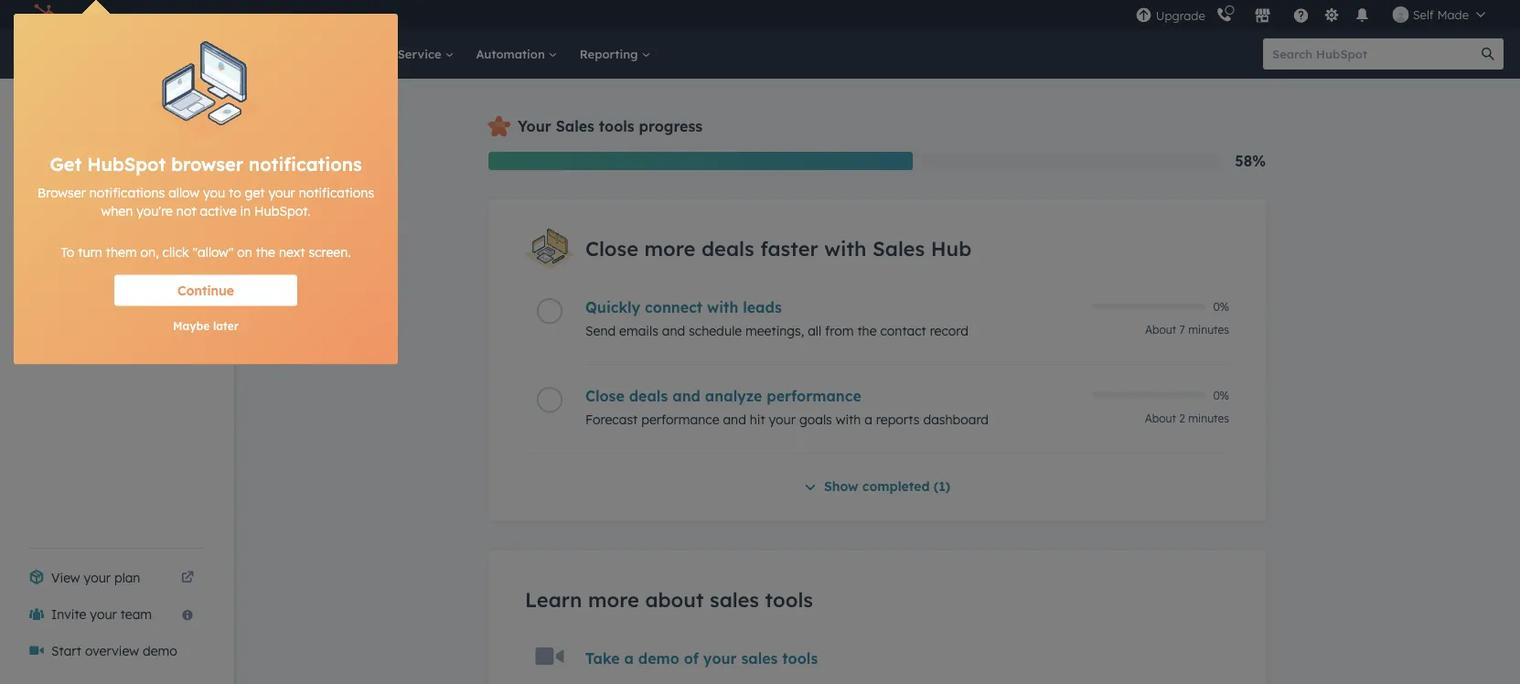 Task type: describe. For each thing, give the bounding box(es) containing it.
the inside quickly connect with leads send emails and schedule meetings, all from the contact record
[[858, 323, 877, 339]]

completed
[[863, 478, 930, 494]]

2 horizontal spatial sales
[[873, 236, 925, 261]]

user guide
[[29, 110, 130, 133]]

demo for overview
[[143, 643, 177, 659]]

progress
[[639, 117, 703, 135]]

help button
[[1286, 0, 1317, 29]]

invite
[[51, 607, 86, 623]]

show completed (1)
[[824, 478, 951, 494]]

a inside close deals and analyze performance forecast performance and hit your goals with a reports dashboard
[[865, 412, 873, 428]]

demo for a
[[639, 650, 680, 668]]

58%
[[1235, 152, 1266, 170]]

overview
[[85, 643, 139, 659]]

invite your team button
[[18, 597, 205, 633]]

take a demo of your sales tools
[[586, 650, 818, 668]]

0% for close deals and analyze performance
[[1214, 388, 1230, 402]]

0 horizontal spatial performance
[[642, 412, 720, 428]]

guide
[[76, 110, 130, 133]]

invite your team
[[51, 607, 152, 623]]

calling icon button
[[1209, 3, 1240, 27]]

maybe
[[173, 319, 210, 333]]

your left plan
[[84, 570, 111, 586]]

close deals and analyze performance button
[[586, 387, 1082, 405]]

dashboard
[[924, 412, 989, 428]]

hub
[[931, 236, 972, 261]]

sales inside button
[[29, 189, 61, 205]]

faster
[[761, 236, 819, 261]]

about 7 minutes
[[1146, 323, 1230, 337]]

view your plan link
[[18, 560, 205, 597]]

get
[[50, 152, 82, 175]]

made
[[1438, 7, 1469, 22]]

all
[[808, 323, 822, 339]]

when
[[101, 203, 133, 219]]

quickly
[[586, 298, 641, 316]]

forecast
[[586, 412, 638, 428]]

customer
[[29, 224, 88, 240]]

browser
[[37, 184, 86, 200]]

2
[[1180, 412, 1186, 425]]

0 horizontal spatial the
[[256, 244, 275, 260]]

(cms)
[[81, 259, 117, 275]]

emails
[[619, 323, 659, 339]]

hubspot.
[[254, 203, 311, 219]]

1 vertical spatial and
[[673, 387, 701, 405]]

view your plan
[[51, 570, 140, 586]]

in
[[240, 203, 251, 219]]

to
[[61, 244, 74, 260]]

notifications button
[[1348, 0, 1379, 29]]

help image
[[1294, 8, 1310, 25]]

view
[[51, 570, 80, 586]]

your inside close deals and analyze performance forecast performance and hit your goals with a reports dashboard
[[769, 412, 796, 428]]

you're
[[136, 203, 173, 219]]

learn more about sales tools
[[525, 587, 813, 612]]

start
[[51, 643, 81, 659]]

show completed (1) button
[[804, 476, 951, 499]]

settings image
[[1324, 8, 1341, 24]]

Search HubSpot search field
[[1264, 38, 1488, 70]]

upgrade
[[1156, 8, 1206, 23]]

0 vertical spatial tools
[[599, 117, 635, 135]]

website (cms)
[[29, 259, 117, 275]]

close for close more deals faster with sales hub
[[586, 236, 639, 261]]

user
[[29, 110, 71, 133]]

ruby anderson image
[[1393, 6, 1410, 23]]

link opens in a new window image
[[181, 567, 194, 589]]

marketplaces button
[[1244, 0, 1283, 29]]

record
[[930, 323, 969, 339]]

minutes for close deals and analyze performance
[[1189, 412, 1230, 425]]

marketing button
[[18, 145, 205, 180]]

reports
[[876, 412, 920, 428]]

maybe later link
[[32, 315, 380, 337]]

hubspot link
[[22, 4, 69, 26]]

schedule
[[689, 323, 742, 339]]

0 vertical spatial sales
[[556, 117, 595, 135]]

marketplaces image
[[1255, 8, 1272, 25]]

menu containing self made
[[1134, 0, 1499, 29]]

continue button
[[114, 275, 297, 306]]

next
[[279, 244, 305, 260]]

hit
[[750, 412, 766, 428]]

your
[[518, 117, 552, 135]]

notifications image
[[1355, 8, 1371, 25]]

self made button
[[1382, 0, 1497, 29]]

analyze
[[705, 387, 763, 405]]

start overview demo
[[51, 643, 177, 659]]

send
[[586, 323, 616, 339]]

customer service
[[29, 224, 136, 240]]

self
[[1413, 7, 1434, 22]]

and inside quickly connect with leads send emails and schedule meetings, all from the contact record
[[662, 323, 686, 339]]

you
[[203, 184, 225, 200]]

maybe later
[[173, 319, 239, 333]]

get
[[245, 184, 265, 200]]

leads
[[743, 298, 782, 316]]

learn
[[525, 587, 582, 612]]

team
[[120, 607, 152, 623]]

take
[[586, 650, 620, 668]]

website
[[29, 259, 78, 275]]

7
[[1180, 323, 1186, 337]]



Task type: locate. For each thing, give the bounding box(es) containing it.
performance
[[767, 387, 862, 405], [642, 412, 720, 428]]

browser
[[171, 152, 243, 175]]

the
[[256, 244, 275, 260], [858, 323, 877, 339]]

marketing
[[29, 155, 90, 171]]

screen.
[[309, 244, 351, 260]]

1 horizontal spatial the
[[858, 323, 877, 339]]

about left 2
[[1145, 412, 1177, 425]]

0 vertical spatial the
[[256, 244, 275, 260]]

your sales tools progress
[[518, 117, 703, 135]]

0 vertical spatial sales
[[710, 587, 759, 612]]

plan
[[114, 570, 140, 586]]

link opens in a new window image
[[181, 572, 194, 585]]

service
[[91, 224, 136, 240]]

deals left faster
[[702, 236, 755, 261]]

search image
[[1482, 48, 1495, 60]]

0 vertical spatial close
[[586, 236, 639, 261]]

sales up customer
[[29, 189, 61, 205]]

show
[[824, 478, 859, 494]]

"allow"
[[193, 244, 234, 260]]

on
[[237, 244, 252, 260]]

1 close from the top
[[586, 236, 639, 261]]

of
[[684, 650, 699, 668]]

1 horizontal spatial performance
[[767, 387, 862, 405]]

0 horizontal spatial more
[[588, 587, 640, 612]]

and down connect
[[662, 323, 686, 339]]

allow
[[168, 184, 199, 200]]

1 horizontal spatial more
[[645, 236, 696, 261]]

sales right about
[[710, 587, 759, 612]]

quickly connect with leads button
[[586, 298, 1082, 316]]

1 vertical spatial more
[[588, 587, 640, 612]]

about
[[1146, 323, 1177, 337], [1145, 412, 1177, 425]]

and left hit
[[723, 412, 746, 428]]

them
[[106, 244, 137, 260]]

about for close deals and analyze performance
[[1145, 412, 1177, 425]]

1 0% from the top
[[1214, 300, 1230, 313]]

sales left hub
[[873, 236, 925, 261]]

0 vertical spatial and
[[662, 323, 686, 339]]

with right faster
[[825, 236, 867, 261]]

your sales tools progress progress bar
[[489, 152, 913, 170]]

1 vertical spatial close
[[586, 387, 625, 405]]

0 horizontal spatial a
[[625, 650, 634, 668]]

user guide views element
[[18, 79, 205, 285]]

later
[[213, 319, 239, 333]]

0 vertical spatial deals
[[702, 236, 755, 261]]

about 2 minutes
[[1145, 412, 1230, 425]]

0 vertical spatial a
[[865, 412, 873, 428]]

your right hit
[[769, 412, 796, 428]]

notifications
[[249, 152, 362, 175], [89, 184, 165, 200], [299, 184, 374, 200]]

upgrade image
[[1136, 8, 1153, 24]]

with inside close deals and analyze performance forecast performance and hit your goals with a reports dashboard
[[836, 412, 861, 428]]

website (cms) button
[[18, 250, 205, 285]]

1 vertical spatial deals
[[629, 387, 668, 405]]

continue
[[178, 282, 234, 298]]

0% for quickly connect with leads
[[1214, 300, 1230, 313]]

0%
[[1214, 300, 1230, 313], [1214, 388, 1230, 402]]

minutes right 2
[[1189, 412, 1230, 425]]

0 vertical spatial more
[[645, 236, 696, 261]]

more for deals
[[645, 236, 696, 261]]

contact
[[881, 323, 927, 339]]

your inside button
[[90, 607, 117, 623]]

1 vertical spatial sales
[[29, 189, 61, 205]]

sales button
[[18, 180, 205, 215]]

to
[[229, 184, 241, 200]]

demo left of
[[639, 650, 680, 668]]

demo down team
[[143, 643, 177, 659]]

active
[[200, 203, 237, 219]]

0 vertical spatial with
[[825, 236, 867, 261]]

your
[[268, 184, 295, 200], [769, 412, 796, 428], [84, 570, 111, 586], [90, 607, 117, 623], [703, 650, 737, 668]]

more up connect
[[645, 236, 696, 261]]

with down close deals and analyze performance button
[[836, 412, 861, 428]]

goals
[[800, 412, 832, 428]]

on,
[[141, 244, 159, 260]]

2 0% from the top
[[1214, 388, 1230, 402]]

performance up goals
[[767, 387, 862, 405]]

(1)
[[934, 478, 951, 494]]

1 vertical spatial with
[[707, 298, 739, 316]]

more for about
[[588, 587, 640, 612]]

hubspot
[[87, 152, 166, 175]]

0 vertical spatial minutes
[[1189, 323, 1230, 337]]

get hubspot browser notifications browser notifications allow you to get your notifications when you're not active in hubspot.
[[37, 152, 374, 219]]

1 vertical spatial sales
[[742, 650, 778, 668]]

0 vertical spatial performance
[[767, 387, 862, 405]]

2 vertical spatial with
[[836, 412, 861, 428]]

your right of
[[703, 650, 737, 668]]

tools
[[599, 117, 635, 135], [765, 587, 813, 612], [783, 650, 818, 668]]

close
[[586, 236, 639, 261], [586, 387, 625, 405]]

not
[[176, 203, 196, 219]]

a right the take
[[625, 650, 634, 668]]

turn
[[78, 244, 102, 260]]

0 horizontal spatial sales
[[29, 189, 61, 205]]

1 vertical spatial tools
[[765, 587, 813, 612]]

0 horizontal spatial demo
[[143, 643, 177, 659]]

2 close from the top
[[586, 387, 625, 405]]

with up schedule
[[707, 298, 739, 316]]

about for quickly connect with leads
[[1146, 323, 1177, 337]]

minutes right 7
[[1189, 323, 1230, 337]]

customer service button
[[18, 215, 205, 250]]

1 vertical spatial the
[[858, 323, 877, 339]]

your left team
[[90, 607, 117, 623]]

1 horizontal spatial sales
[[556, 117, 595, 135]]

and left analyze
[[673, 387, 701, 405]]

close deals and analyze performance forecast performance and hit your goals with a reports dashboard
[[586, 387, 989, 428]]

sales
[[710, 587, 759, 612], [742, 650, 778, 668]]

self made
[[1413, 7, 1469, 22]]

deals inside close deals and analyze performance forecast performance and hit your goals with a reports dashboard
[[629, 387, 668, 405]]

to turn them on, click "allow" on the next screen.
[[61, 244, 351, 260]]

0 horizontal spatial deals
[[629, 387, 668, 405]]

close for close deals and analyze performance forecast performance and hit your goals with a reports dashboard
[[586, 387, 625, 405]]

about left 7
[[1146, 323, 1177, 337]]

1 vertical spatial performance
[[642, 412, 720, 428]]

meetings,
[[746, 323, 804, 339]]

1 vertical spatial minutes
[[1189, 412, 1230, 425]]

your inside get hubspot browser notifications browser notifications allow you to get your notifications when you're not active in hubspot.
[[268, 184, 295, 200]]

0% up about 7 minutes
[[1214, 300, 1230, 313]]

menu
[[1134, 0, 1499, 29]]

take a demo of your sales tools link
[[586, 650, 818, 668]]

close more deals faster with sales hub
[[586, 236, 972, 261]]

2 vertical spatial tools
[[783, 650, 818, 668]]

2 vertical spatial and
[[723, 412, 746, 428]]

more right the 'learn'
[[588, 587, 640, 612]]

1 vertical spatial about
[[1145, 412, 1177, 425]]

1 vertical spatial 0%
[[1214, 388, 1230, 402]]

close up the quickly
[[586, 236, 639, 261]]

2 vertical spatial sales
[[873, 236, 925, 261]]

0 vertical spatial 0%
[[1214, 300, 1230, 313]]

sales right your at top
[[556, 117, 595, 135]]

1 minutes from the top
[[1189, 323, 1230, 337]]

close up forecast at the left
[[586, 387, 625, 405]]

sales right of
[[742, 650, 778, 668]]

1 horizontal spatial a
[[865, 412, 873, 428]]

0 vertical spatial about
[[1146, 323, 1177, 337]]

about
[[645, 587, 704, 612]]

start overview demo link
[[18, 633, 205, 670]]

more
[[645, 236, 696, 261], [588, 587, 640, 612]]

performance down analyze
[[642, 412, 720, 428]]

search button
[[1473, 38, 1504, 70]]

the right from
[[858, 323, 877, 339]]

connect
[[645, 298, 703, 316]]

calling icon image
[[1217, 7, 1233, 24]]

2 minutes from the top
[[1189, 412, 1230, 425]]

minutes for quickly connect with leads
[[1189, 323, 1230, 337]]

your up hubspot. on the left
[[268, 184, 295, 200]]

close inside close deals and analyze performance forecast performance and hit your goals with a reports dashboard
[[586, 387, 625, 405]]

with inside quickly connect with leads send emails and schedule meetings, all from the contact record
[[707, 298, 739, 316]]

hubspot image
[[33, 4, 55, 26]]

sales
[[556, 117, 595, 135], [29, 189, 61, 205], [873, 236, 925, 261]]

the right on
[[256, 244, 275, 260]]

1 horizontal spatial deals
[[702, 236, 755, 261]]

click
[[162, 244, 189, 260]]

1 vertical spatial a
[[625, 650, 634, 668]]

deals up forecast at the left
[[629, 387, 668, 405]]

a
[[865, 412, 873, 428], [625, 650, 634, 668]]

settings link
[[1321, 5, 1344, 24]]

a left reports
[[865, 412, 873, 428]]

0% up the about 2 minutes
[[1214, 388, 1230, 402]]

1 horizontal spatial demo
[[639, 650, 680, 668]]

from
[[825, 323, 854, 339]]



Task type: vqa. For each thing, say whether or not it's contained in the screenshot.
Jer Mill image at right
no



